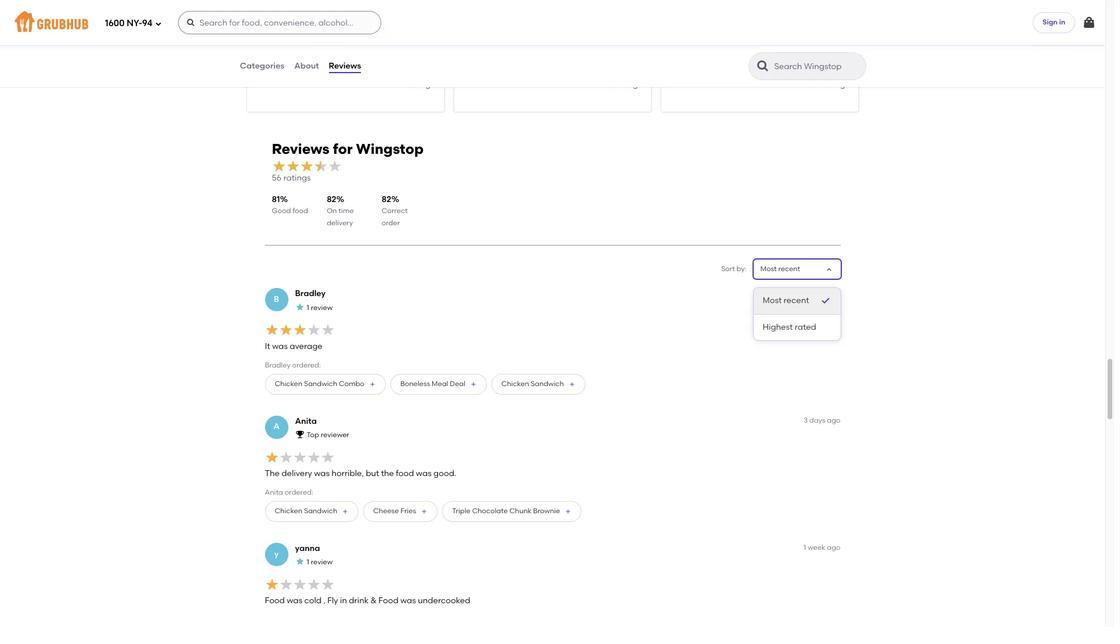Task type: locate. For each thing, give the bounding box(es) containing it.
1 vertical spatial food
[[396, 469, 414, 478]]

82 for 82 correct order
[[382, 194, 392, 204]]

the
[[265, 469, 280, 478]]

chicken sandwich combo button
[[265, 374, 386, 395]]

1 ago from the top
[[828, 289, 841, 297]]

recent up highest rated
[[784, 296, 810, 306]]

2 ago from the top
[[828, 416, 841, 424]]

2 vertical spatial 1
[[307, 558, 309, 566]]

1 horizontal spatial delivery
[[327, 219, 353, 227]]

0 vertical spatial days
[[810, 289, 826, 297]]

most recent inside option
[[763, 296, 810, 306]]

ordered:
[[292, 361, 321, 369], [285, 489, 314, 497]]

82 correct order
[[382, 194, 408, 227]]

chicken sandwich button
[[492, 374, 586, 395], [265, 501, 359, 522]]

svg image
[[1083, 16, 1097, 30], [155, 20, 162, 27]]

reviews up 56 ratings
[[272, 141, 330, 158]]

plus icon image for 'cheese fries' button
[[421, 508, 428, 515]]

svg image right sign in "button"
[[1083, 16, 1097, 30]]

the
[[381, 469, 394, 478]]

82 up correct
[[382, 194, 392, 204]]

anita
[[295, 416, 317, 426], [265, 489, 283, 497]]

0 vertical spatial star icon image
[[295, 302, 305, 312]]

food left cold
[[265, 596, 285, 606]]

anita for anita ordered:
[[265, 489, 283, 497]]

most recent up most recent option
[[761, 265, 801, 273]]

was left cold
[[287, 596, 303, 606]]

days right 3
[[810, 416, 826, 424]]

1 vertical spatial review
[[311, 558, 333, 566]]

meal
[[432, 380, 448, 388]]

ratings right 29
[[407, 80, 435, 89]]

triple
[[452, 507, 471, 515]]

anita up trophy icon
[[295, 416, 317, 426]]

0 vertical spatial chicken sandwich button
[[492, 374, 586, 395]]

svg image right 94
[[155, 20, 162, 27]]

ny-
[[127, 18, 142, 28]]

2 review from the top
[[311, 558, 333, 566]]

most inside option
[[763, 296, 782, 306]]

1 horizontal spatial food
[[379, 596, 399, 606]]

0 horizontal spatial bradley
[[265, 361, 291, 369]]

check icon image
[[820, 295, 832, 307]]

2 star icon image from the top
[[295, 557, 305, 566]]

delivery for the
[[282, 469, 312, 478]]

1 horizontal spatial bradley
[[295, 289, 326, 299]]

recent inside most recent option
[[784, 296, 810, 306]]

0 vertical spatial bradley
[[295, 289, 326, 299]]

reviews
[[329, 61, 361, 71], [272, 141, 330, 158]]

1 horizontal spatial 82
[[382, 194, 392, 204]]

0 horizontal spatial food
[[265, 596, 285, 606]]

bradley down it
[[265, 361, 291, 369]]

star icon image right b
[[295, 302, 305, 312]]

food
[[265, 596, 285, 606], [379, 596, 399, 606]]

0 vertical spatial most recent
[[761, 265, 801, 273]]

2 food from the left
[[379, 596, 399, 606]]

food right good
[[293, 207, 308, 215]]

1 horizontal spatial chicken sandwich
[[502, 380, 564, 388]]

1 vertical spatial bradley
[[265, 361, 291, 369]]

0 vertical spatial reviews
[[329, 61, 361, 71]]

82 inside the 82 on time delivery
[[327, 194, 337, 204]]

1 vertical spatial ago
[[828, 416, 841, 424]]

yanna
[[295, 543, 320, 553]]

recent up most recent option
[[779, 265, 801, 273]]

1 vertical spatial 1
[[804, 543, 807, 551]]

ago for food
[[828, 543, 841, 551]]

3
[[804, 416, 808, 424]]

2 1 review from the top
[[307, 558, 333, 566]]

sandwich inside button
[[304, 380, 337, 388]]

2 days from the top
[[810, 416, 826, 424]]

0 vertical spatial food
[[293, 207, 308, 215]]

1 down yanna
[[307, 558, 309, 566]]

plus icon image for triple chocolate chunk brownie button
[[565, 508, 572, 515]]

plus icon image
[[369, 381, 376, 388], [470, 381, 477, 388], [569, 381, 576, 388], [342, 508, 349, 515], [421, 508, 428, 515], [565, 508, 572, 515]]

0 vertical spatial in
[[1060, 18, 1066, 26]]

chicken sandwich combo
[[275, 380, 365, 388]]

2 82 from the left
[[382, 194, 392, 204]]

caesars
[[489, 38, 527, 49]]

review up average
[[311, 304, 333, 312]]

ratings for 56 ratings
[[284, 173, 311, 183]]

plus icon image inside triple chocolate chunk brownie button
[[565, 508, 572, 515]]

1 vertical spatial ordered:
[[285, 489, 314, 497]]

most recent up highest rated
[[763, 296, 810, 306]]

0 horizontal spatial 82
[[327, 194, 337, 204]]

1 vertical spatial recent
[[784, 296, 810, 306]]

1 review
[[307, 304, 333, 312], [307, 558, 333, 566]]

1 vertical spatial days
[[810, 416, 826, 424]]

1 vertical spatial delivery
[[327, 219, 353, 227]]

ordered: for average
[[292, 361, 321, 369]]

reviews for reviews for wingstop
[[272, 141, 330, 158]]

Sort by: field
[[761, 264, 801, 274]]

0 vertical spatial most
[[761, 265, 777, 273]]

1 days from the top
[[810, 289, 826, 297]]

1 review up average
[[307, 304, 333, 312]]

2 vertical spatial delivery
[[282, 469, 312, 478]]

205 ratings
[[598, 80, 642, 89]]

0 vertical spatial review
[[311, 304, 333, 312]]

in right fly
[[340, 596, 347, 606]]

0 vertical spatial anita
[[295, 416, 317, 426]]

was right &
[[401, 596, 416, 606]]

sandwich for it was average
[[304, 380, 337, 388]]

most recent
[[761, 265, 801, 273], [763, 296, 810, 306]]

1 vertical spatial reviews
[[272, 141, 330, 158]]

1 horizontal spatial svg image
[[1083, 16, 1097, 30]]

1 vertical spatial most
[[763, 296, 782, 306]]

chicken sandwich
[[502, 380, 564, 388], [275, 507, 337, 515]]

reviews inside "button"
[[329, 61, 361, 71]]

3 days ago
[[804, 416, 841, 424]]

food right the
[[396, 469, 414, 478]]

0 vertical spatial chicken sandwich
[[502, 380, 564, 388]]

highest
[[763, 322, 793, 332]]

recent inside "sort by:" field
[[779, 265, 801, 273]]

days
[[810, 289, 826, 297], [810, 416, 826, 424]]

ordered: for was
[[285, 489, 314, 497]]

1 review from the top
[[311, 304, 333, 312]]

0 horizontal spatial in
[[340, 596, 347, 606]]

star icon image
[[295, 302, 305, 312], [295, 557, 305, 566]]

ratings
[[407, 80, 435, 89], [615, 80, 642, 89], [822, 80, 850, 89], [284, 173, 311, 183]]

1 right b
[[307, 304, 309, 312]]

anita for anita
[[295, 416, 317, 426]]

was left good. on the bottom left of page
[[416, 469, 432, 478]]

food right &
[[379, 596, 399, 606]]

min
[[279, 68, 291, 76]]

it's
[[256, 38, 270, 49]]

1 vertical spatial most recent
[[763, 296, 810, 306]]

1 82 from the left
[[327, 194, 337, 204]]

3 ago from the top
[[828, 543, 841, 551]]

0 horizontal spatial chicken sandwich
[[275, 507, 337, 515]]

1 vertical spatial in
[[340, 596, 347, 606]]

order
[[382, 219, 400, 227]]

delivery down time
[[327, 219, 353, 227]]

recent
[[779, 265, 801, 273], [784, 296, 810, 306]]

0 horizontal spatial chicken sandwich button
[[265, 501, 359, 522]]

categories
[[240, 61, 285, 71]]

1 horizontal spatial in
[[1060, 18, 1066, 26]]

1 left week
[[804, 543, 807, 551]]

1 horizontal spatial chicken sandwich button
[[492, 374, 586, 395]]

34
[[811, 80, 820, 89]]

ago right week
[[828, 543, 841, 551]]

triple chocolate chunk brownie
[[452, 507, 560, 515]]

most up 'highest'
[[763, 296, 782, 306]]

was
[[272, 341, 288, 351], [314, 469, 330, 478], [416, 469, 432, 478], [287, 596, 303, 606], [401, 596, 416, 606]]

0 horizontal spatial delivery
[[282, 469, 312, 478]]

chocolate
[[472, 507, 508, 515]]

ordered: up yanna
[[285, 489, 314, 497]]

ordered: down average
[[292, 361, 321, 369]]

a
[[274, 422, 280, 432]]

reviewer
[[321, 431, 349, 439]]

ratings right 56
[[284, 173, 311, 183]]

chicken down anita ordered:
[[275, 507, 303, 515]]

35–50 min
[[256, 68, 291, 76]]

1 1 review from the top
[[307, 304, 333, 312]]

0 horizontal spatial anita
[[265, 489, 283, 497]]

little caesars link
[[464, 37, 642, 50]]

1 horizontal spatial anita
[[295, 416, 317, 426]]

cheese fries
[[373, 507, 416, 515]]

bradley for bradley
[[295, 289, 326, 299]]

1 vertical spatial anita
[[265, 489, 283, 497]]

anita ordered:
[[265, 489, 314, 497]]

82 on time delivery
[[327, 194, 354, 227]]

svg image
[[186, 18, 196, 27]]

drink
[[349, 596, 369, 606]]

56
[[272, 173, 282, 183]]

undercooked
[[418, 596, 471, 606]]

bradley right b
[[295, 289, 326, 299]]

1
[[307, 304, 309, 312], [804, 543, 807, 551], [307, 558, 309, 566]]

main navigation navigation
[[0, 0, 1106, 45]]

0 vertical spatial 1
[[307, 304, 309, 312]]

0 vertical spatial 1 review
[[307, 304, 333, 312]]

in right sign
[[1060, 18, 1066, 26]]

plus icon image inside 'cheese fries' button
[[421, 508, 428, 515]]

plus icon image inside chicken sandwich combo button
[[369, 381, 376, 388]]

ihop logo image
[[662, 0, 859, 49]]

bradley
[[295, 289, 326, 299], [265, 361, 291, 369]]

chicken down bradley ordered:
[[275, 380, 303, 388]]

by:
[[737, 265, 747, 273]]

1 week ago
[[804, 543, 841, 551]]

1 vertical spatial 1 review
[[307, 558, 333, 566]]

most inside "sort by:" field
[[761, 265, 777, 273]]

1 food from the left
[[265, 596, 285, 606]]

82 inside 82 correct order
[[382, 194, 392, 204]]

little caesars logo image
[[455, 0, 652, 49]]

1 star icon image from the top
[[295, 302, 305, 312]]

plus icon image inside boneless meal deal button
[[470, 381, 477, 388]]

review down yanna
[[311, 558, 333, 566]]

0 horizontal spatial food
[[293, 207, 308, 215]]

but
[[366, 469, 379, 478]]

food
[[293, 207, 308, 215], [396, 469, 414, 478]]

2 horizontal spatial delivery
[[690, 78, 716, 86]]

review
[[311, 304, 333, 312], [311, 558, 333, 566]]

brownie
[[533, 507, 560, 515]]

82 up "on"
[[327, 194, 337, 204]]

top reviewer
[[307, 431, 349, 439]]

ago right 3
[[828, 416, 841, 424]]

0 vertical spatial recent
[[779, 265, 801, 273]]

1 for food was cold , fly in drink & food was undercooked
[[307, 558, 309, 566]]

1 review down yanna
[[307, 558, 333, 566]]

sort by:
[[722, 265, 747, 273]]

most right by:
[[761, 265, 777, 273]]

star icon image down yanna
[[295, 557, 305, 566]]

reviews down it's just wings link
[[329, 61, 361, 71]]

delivery up anita ordered:
[[282, 469, 312, 478]]

reviews for reviews
[[329, 61, 361, 71]]

delivery right $5.99
[[690, 78, 716, 86]]

0 horizontal spatial svg image
[[155, 20, 162, 27]]

0 vertical spatial ago
[[828, 289, 841, 297]]

in
[[1060, 18, 1066, 26], [340, 596, 347, 606]]

ago down caret down icon
[[828, 289, 841, 297]]

ratings right 34
[[822, 80, 850, 89]]

search icon image
[[756, 59, 770, 73]]

0 vertical spatial ordered:
[[292, 361, 321, 369]]

delivery
[[690, 78, 716, 86], [327, 219, 353, 227], [282, 469, 312, 478]]

most recent option
[[754, 288, 841, 314]]

days right 2
[[810, 289, 826, 297]]

was right it
[[272, 341, 288, 351]]

2 vertical spatial ago
[[828, 543, 841, 551]]

1 vertical spatial star icon image
[[295, 557, 305, 566]]

ratings right 205
[[615, 80, 642, 89]]

anita down the
[[265, 489, 283, 497]]

0 vertical spatial delivery
[[690, 78, 716, 86]]



Task type: vqa. For each thing, say whether or not it's contained in the screenshot.
4.1
no



Task type: describe. For each thing, give the bounding box(es) containing it.
ratings for 34 ratings
[[822, 80, 850, 89]]

81
[[272, 194, 280, 204]]

chicken right deal
[[502, 380, 529, 388]]

correct
[[382, 207, 408, 215]]

b
[[274, 294, 279, 304]]

1600 ny-94
[[105, 18, 153, 28]]

wings
[[294, 38, 322, 49]]

just
[[272, 38, 292, 49]]

subscription pass image
[[256, 53, 268, 62]]

average
[[290, 341, 323, 351]]

34 ratings
[[811, 80, 850, 89]]

was left horrible,
[[314, 469, 330, 478]]

boneless meal deal button
[[391, 374, 487, 395]]

on
[[327, 207, 337, 215]]

the delivery was horrible, but the food was good.
[[265, 469, 457, 478]]

cold
[[304, 596, 322, 606]]

rated
[[795, 322, 817, 332]]

ratings for 29 ratings
[[407, 80, 435, 89]]

about button
[[294, 45, 320, 87]]

it was average
[[265, 341, 323, 351]]

little
[[464, 38, 487, 49]]

for
[[333, 141, 353, 158]]

&
[[371, 596, 377, 606]]

1 review for bradley
[[307, 304, 333, 312]]

reviews button
[[328, 45, 362, 87]]

,
[[324, 596, 326, 606]]

triple chocolate chunk brownie button
[[443, 501, 582, 522]]

sign in
[[1043, 18, 1066, 26]]

in inside "button"
[[1060, 18, 1066, 26]]

$5.99 delivery
[[671, 78, 716, 86]]

food inside 81 good food
[[293, 207, 308, 215]]

combo
[[339, 380, 365, 388]]

deal
[[450, 380, 466, 388]]

delivery inside the 82 on time delivery
[[327, 219, 353, 227]]

days for the delivery was horrible, but the food was good.
[[810, 416, 826, 424]]

Search Wingstop search field
[[774, 61, 863, 72]]

chicken inside button
[[275, 380, 303, 388]]

top
[[307, 431, 319, 439]]

it
[[265, 341, 270, 351]]

ihop
[[671, 38, 695, 49]]

plus icon image for chicken sandwich combo button
[[369, 381, 376, 388]]

good
[[272, 207, 291, 215]]

delivery for $5.99
[[690, 78, 716, 86]]

it's just wings
[[256, 38, 322, 49]]

sign in button
[[1033, 12, 1076, 33]]

bradley for bradley ordered:
[[265, 361, 291, 369]]

it's just wings link
[[256, 37, 435, 50]]

cheese
[[373, 507, 399, 515]]

horrible,
[[332, 469, 364, 478]]

81 good food
[[272, 194, 308, 215]]

star icon image for bradley
[[295, 302, 305, 312]]

cheese fries button
[[364, 501, 438, 522]]

$5.99
[[671, 78, 689, 86]]

1 horizontal spatial food
[[396, 469, 414, 478]]

bradley ordered:
[[265, 361, 321, 369]]

ihop link
[[671, 37, 850, 50]]

plus icon image for boneless meal deal button
[[470, 381, 477, 388]]

Search for food, convenience, alcohol... search field
[[178, 11, 381, 34]]

1 vertical spatial chicken sandwich button
[[265, 501, 359, 522]]

food was cold , fly in drink & food was undercooked
[[265, 596, 471, 606]]

categories button
[[240, 45, 285, 87]]

review for yanna
[[311, 558, 333, 566]]

ratings for 205 ratings
[[615, 80, 642, 89]]

about
[[294, 61, 319, 71]]

week
[[808, 543, 826, 551]]

2
[[804, 289, 808, 297]]

days for it was average
[[810, 289, 826, 297]]

29
[[396, 80, 405, 89]]

fly
[[328, 596, 338, 606]]

sort
[[722, 265, 735, 273]]

82 for 82 on time delivery
[[327, 194, 337, 204]]

star icon image for yanna
[[295, 557, 305, 566]]

35–50
[[256, 68, 277, 76]]

1 review for yanna
[[307, 558, 333, 566]]

sandwich for the delivery was horrible, but the food was good.
[[304, 507, 337, 515]]

it's just wings logo image
[[247, 0, 444, 49]]

little caesars
[[464, 38, 527, 49]]

29 ratings
[[396, 80, 435, 89]]

fries
[[401, 507, 416, 515]]

time
[[339, 207, 354, 215]]

ago for good.
[[828, 416, 841, 424]]

highest rated
[[763, 322, 817, 332]]

chicken down it's just wings
[[273, 53, 300, 61]]

y
[[274, 549, 279, 559]]

wingstop
[[356, 141, 424, 158]]

good.
[[434, 469, 457, 478]]

trophy icon image
[[295, 430, 305, 439]]

56 ratings
[[272, 173, 311, 183]]

caret down icon image
[[825, 265, 834, 274]]

1600
[[105, 18, 125, 28]]

sign
[[1043, 18, 1058, 26]]

reviews for wingstop
[[272, 141, 424, 158]]

boneless meal deal
[[401, 380, 466, 388]]

94
[[142, 18, 153, 28]]

boneless
[[401, 380, 430, 388]]

1 vertical spatial chicken sandwich
[[275, 507, 337, 515]]

1 for it was average
[[307, 304, 309, 312]]

review for bradley
[[311, 304, 333, 312]]

2 days ago
[[804, 289, 841, 297]]

205
[[598, 80, 613, 89]]

chunk
[[510, 507, 532, 515]]



